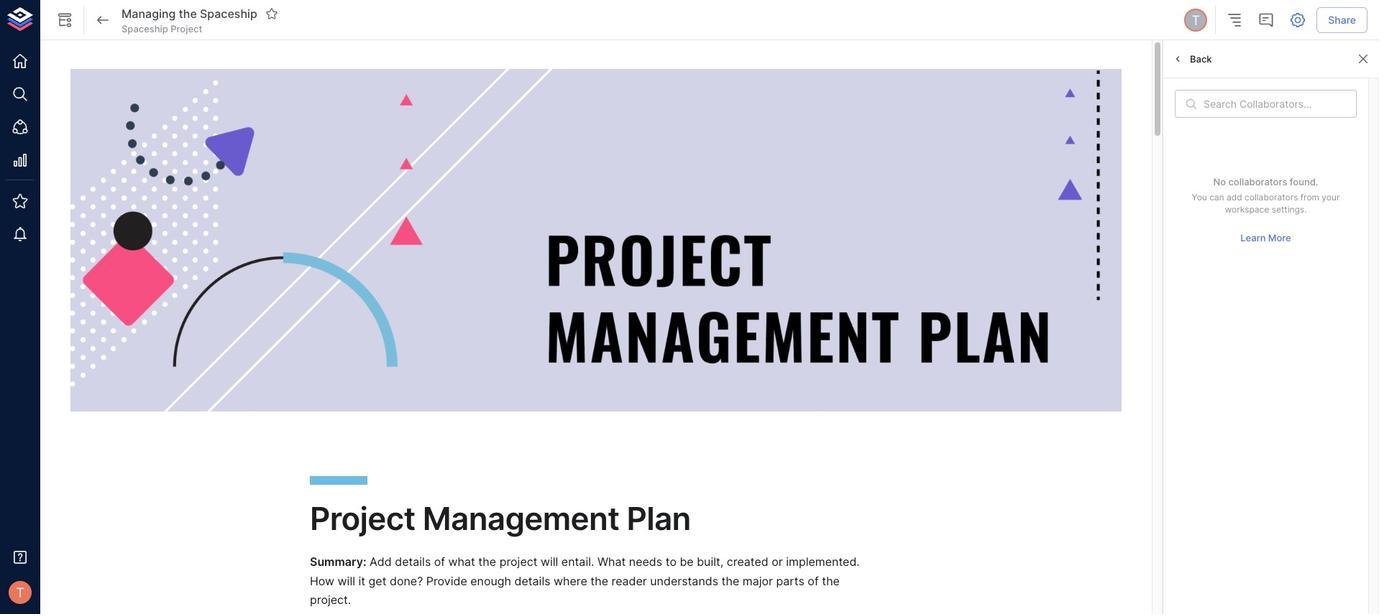 Task type: vqa. For each thing, say whether or not it's contained in the screenshot.
Provide
yes



Task type: describe. For each thing, give the bounding box(es) containing it.
understands
[[650, 574, 718, 589]]

go back image
[[94, 12, 111, 29]]

add details of what the project will entail. what needs to be built, created or implemented. how will it get done? provide enough details where the reader understands the major parts of the project.
[[310, 555, 863, 608]]

the down implemented.
[[822, 574, 840, 589]]

to
[[666, 555, 677, 570]]

share
[[1328, 13, 1356, 26]]

enough
[[470, 574, 511, 589]]

you
[[1192, 192, 1207, 203]]

0 vertical spatial collaborators
[[1228, 176, 1287, 188]]

major
[[743, 574, 773, 589]]

spaceship project
[[122, 23, 202, 34]]

back
[[1190, 53, 1212, 64]]

1 horizontal spatial will
[[541, 555, 558, 570]]

managing
[[122, 6, 176, 21]]

1 vertical spatial t button
[[4, 577, 36, 609]]

learn
[[1241, 233, 1266, 244]]

learn more button
[[1237, 228, 1295, 250]]

project.
[[310, 593, 351, 608]]

done?
[[390, 574, 423, 589]]

needs
[[629, 555, 662, 570]]

add
[[1227, 192, 1242, 203]]

spaceship project link
[[122, 22, 202, 35]]

how
[[310, 574, 334, 589]]

what
[[448, 555, 475, 570]]

no
[[1213, 176, 1226, 188]]

parts
[[776, 574, 804, 589]]

settings image
[[1289, 12, 1307, 29]]

settings.
[[1272, 204, 1307, 215]]

1 vertical spatial collaborators
[[1245, 192, 1298, 203]]

the down "created"
[[722, 574, 739, 589]]

the up spaceship project at the top of the page
[[179, 6, 197, 21]]

1 horizontal spatial of
[[808, 574, 819, 589]]

0 vertical spatial project
[[171, 23, 202, 34]]

1 vertical spatial t
[[16, 585, 24, 601]]

found.
[[1290, 176, 1318, 188]]



Task type: locate. For each thing, give the bounding box(es) containing it.
0 horizontal spatial t button
[[4, 577, 36, 609]]

can
[[1209, 192, 1224, 203]]

of up the provide
[[434, 555, 445, 570]]

0 vertical spatial t button
[[1182, 6, 1210, 34]]

show wiki image
[[56, 12, 73, 29]]

table of contents image
[[1226, 12, 1243, 29]]

provide
[[426, 574, 467, 589]]

favorite image
[[265, 7, 278, 20]]

where
[[554, 574, 587, 589]]

what
[[597, 555, 626, 570]]

1 vertical spatial project
[[310, 500, 415, 539]]

0 horizontal spatial will
[[338, 574, 355, 589]]

spaceship
[[200, 6, 257, 21], [122, 23, 168, 34]]

0 vertical spatial will
[[541, 555, 558, 570]]

of down implemented.
[[808, 574, 819, 589]]

spaceship left favorite icon
[[200, 6, 257, 21]]

back button
[[1169, 48, 1216, 70]]

0 horizontal spatial of
[[434, 555, 445, 570]]

details up done? on the bottom of the page
[[395, 555, 431, 570]]

learn more
[[1241, 233, 1291, 244]]

reader
[[612, 574, 647, 589]]

1 horizontal spatial project
[[310, 500, 415, 539]]

0 vertical spatial spaceship
[[200, 6, 257, 21]]

workspace
[[1225, 204, 1269, 215]]

project
[[499, 555, 537, 570]]

created
[[727, 555, 768, 570]]

t
[[1192, 12, 1200, 28], [16, 585, 24, 601]]

the down what
[[591, 574, 608, 589]]

project up add
[[310, 500, 415, 539]]

1 horizontal spatial t button
[[1182, 6, 1210, 34]]

1 horizontal spatial details
[[514, 574, 550, 589]]

0 horizontal spatial t
[[16, 585, 24, 601]]

details
[[395, 555, 431, 570], [514, 574, 550, 589]]

1 horizontal spatial spaceship
[[200, 6, 257, 21]]

0 vertical spatial t
[[1192, 12, 1200, 28]]

of
[[434, 555, 445, 570], [808, 574, 819, 589]]

summary:
[[310, 555, 366, 570]]

0 horizontal spatial project
[[171, 23, 202, 34]]

1 horizontal spatial t
[[1192, 12, 1200, 28]]

management
[[423, 500, 619, 539]]

your
[[1322, 192, 1340, 203]]

t button
[[1182, 6, 1210, 34], [4, 577, 36, 609]]

1 vertical spatial of
[[808, 574, 819, 589]]

entail.
[[561, 555, 594, 570]]

collaborators up add
[[1228, 176, 1287, 188]]

collaborators up settings.
[[1245, 192, 1298, 203]]

will
[[541, 555, 558, 570], [338, 574, 355, 589]]

no collaborators found. you can add collaborators from your workspace settings.
[[1192, 176, 1340, 215]]

add
[[370, 555, 392, 570]]

1 vertical spatial will
[[338, 574, 355, 589]]

will left it
[[338, 574, 355, 589]]

from
[[1301, 192, 1319, 203]]

project down managing the spaceship
[[171, 23, 202, 34]]

comments image
[[1258, 12, 1275, 29]]

be
[[680, 555, 694, 570]]

1 vertical spatial spaceship
[[122, 23, 168, 34]]

will up "where"
[[541, 555, 558, 570]]

implemented.
[[786, 555, 860, 570]]

1 vertical spatial details
[[514, 574, 550, 589]]

or
[[772, 555, 783, 570]]

plan
[[627, 500, 691, 539]]

Search Collaborators... text field
[[1204, 90, 1357, 118]]

spaceship down managing
[[122, 23, 168, 34]]

the up enough
[[478, 555, 496, 570]]

the
[[179, 6, 197, 21], [478, 555, 496, 570], [591, 574, 608, 589], [722, 574, 739, 589], [822, 574, 840, 589]]

details down the project
[[514, 574, 550, 589]]

it
[[358, 574, 365, 589]]

0 horizontal spatial spaceship
[[122, 23, 168, 34]]

0 vertical spatial of
[[434, 555, 445, 570]]

project management plan
[[310, 500, 691, 539]]

share button
[[1317, 7, 1368, 33]]

get
[[369, 574, 386, 589]]

0 horizontal spatial details
[[395, 555, 431, 570]]

built,
[[697, 555, 724, 570]]

more
[[1268, 233, 1291, 244]]

project
[[171, 23, 202, 34], [310, 500, 415, 539]]

managing the spaceship
[[122, 6, 257, 21]]

0 vertical spatial details
[[395, 555, 431, 570]]

collaborators
[[1228, 176, 1287, 188], [1245, 192, 1298, 203]]



